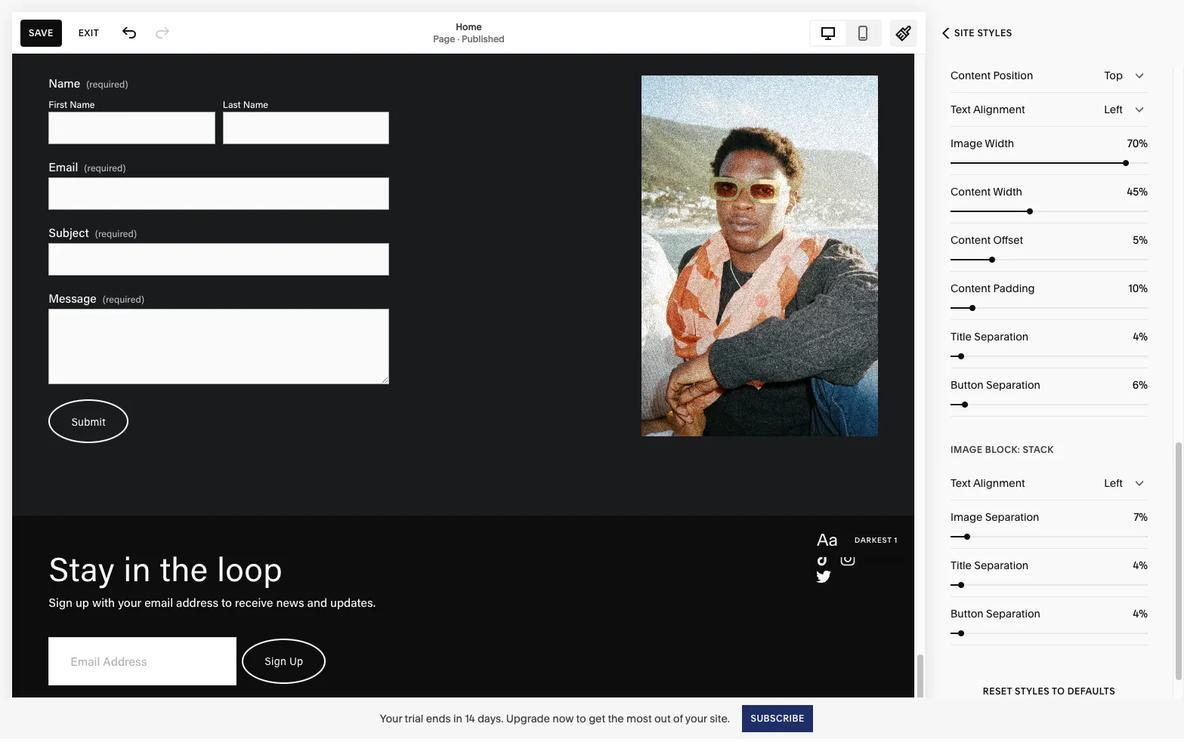 Task type: locate. For each thing, give the bounding box(es) containing it.
text alignment for first text alignment field from the bottom
[[951, 477, 1025, 490]]

width
[[985, 137, 1014, 150], [993, 185, 1022, 199]]

0 vertical spatial image
[[951, 137, 983, 150]]

styles right site
[[977, 27, 1012, 39]]

tab list
[[811, 21, 880, 45]]

1 title from the top
[[951, 330, 972, 344]]

0 vertical spatial to
[[1052, 686, 1065, 697]]

ends
[[426, 712, 451, 726]]

title separation
[[951, 330, 1029, 344], [951, 559, 1029, 573]]

0 vertical spatial title separation
[[951, 330, 1029, 344]]

1 text alignment from the top
[[951, 103, 1025, 116]]

2 text from the top
[[951, 477, 971, 490]]

3 content from the top
[[951, 233, 991, 247]]

1 vertical spatial title separation
[[951, 559, 1029, 573]]

content padding
[[951, 282, 1035, 295]]

get
[[589, 712, 605, 726]]

0 vertical spatial text alignment field
[[951, 93, 1148, 126]]

subscribe
[[750, 713, 804, 724]]

content down image width
[[951, 185, 991, 199]]

1 vertical spatial left
[[1104, 477, 1123, 490]]

upgrade
[[506, 712, 550, 726]]

1 vertical spatial text alignment field
[[951, 467, 1148, 500]]

text up "image separation"
[[951, 477, 971, 490]]

content
[[951, 69, 991, 82], [951, 185, 991, 199], [951, 233, 991, 247], [951, 282, 991, 295]]

text alignment field down content position field at the right top
[[951, 93, 1148, 126]]

1 vertical spatial button
[[951, 608, 984, 621]]

text alignment up "image separation"
[[951, 477, 1025, 490]]

text alignment down content position
[[951, 103, 1025, 116]]

alignment down image block: stack
[[973, 477, 1025, 490]]

width up offset
[[993, 185, 1022, 199]]

content left padding
[[951, 282, 991, 295]]

2 content from the top
[[951, 185, 991, 199]]

button separation
[[951, 379, 1040, 392], [951, 608, 1040, 621]]

1 vertical spatial styles
[[1015, 686, 1050, 697]]

reset styles to defaults
[[983, 686, 1115, 697]]

exit button
[[70, 19, 107, 46]]

content left position
[[951, 69, 991, 82]]

styles
[[977, 27, 1012, 39], [1015, 686, 1050, 697]]

position
[[993, 69, 1033, 82]]

1 image from the top
[[951, 137, 983, 150]]

days.
[[477, 712, 503, 726]]

styles for reset
[[1015, 686, 1050, 697]]

1 vertical spatial text alignment
[[951, 477, 1025, 490]]

0 vertical spatial width
[[985, 137, 1014, 150]]

0 vertical spatial left
[[1104, 103, 1123, 116]]

now
[[553, 712, 574, 726]]

None range field
[[951, 160, 1148, 166], [951, 209, 1148, 215], [951, 257, 1148, 263], [951, 305, 1148, 311], [951, 354, 1148, 360], [951, 402, 1148, 408], [951, 534, 1148, 540], [951, 583, 1148, 589], [951, 631, 1148, 637], [951, 160, 1148, 166], [951, 209, 1148, 215], [951, 257, 1148, 263], [951, 305, 1148, 311], [951, 354, 1148, 360], [951, 402, 1148, 408], [951, 534, 1148, 540], [951, 583, 1148, 589], [951, 631, 1148, 637]]

3 image from the top
[[951, 511, 983, 524]]

padding
[[993, 282, 1035, 295]]

in
[[453, 712, 462, 726]]

1 vertical spatial image
[[951, 444, 983, 456]]

None field
[[1099, 135, 1148, 152], [1099, 184, 1148, 200], [1099, 232, 1148, 249], [1099, 280, 1148, 297], [1099, 329, 1148, 345], [1099, 377, 1148, 394], [1099, 509, 1148, 526], [1099, 558, 1148, 574], [1099, 606, 1148, 623], [1099, 135, 1148, 152], [1099, 184, 1148, 200], [1099, 232, 1148, 249], [1099, 280, 1148, 297], [1099, 329, 1148, 345], [1099, 377, 1148, 394], [1099, 509, 1148, 526], [1099, 558, 1148, 574], [1099, 606, 1148, 623]]

offset
[[993, 233, 1023, 247]]

0 vertical spatial title
[[951, 330, 972, 344]]

1 horizontal spatial styles
[[1015, 686, 1050, 697]]

0 vertical spatial text
[[951, 103, 971, 116]]

text alignment field down stack
[[951, 467, 1148, 500]]

styles right reset
[[1015, 686, 1050, 697]]

·
[[457, 33, 459, 44]]

title down "image separation"
[[951, 559, 972, 573]]

exit
[[78, 27, 99, 38]]

content offset
[[951, 233, 1023, 247]]

to
[[1052, 686, 1065, 697], [576, 712, 586, 726]]

2 text alignment from the top
[[951, 477, 1025, 490]]

site styles button
[[926, 17, 1029, 50]]

to left defaults
[[1052, 686, 1065, 697]]

4 content from the top
[[951, 282, 991, 295]]

page
[[433, 33, 455, 44]]

text
[[951, 103, 971, 116], [951, 477, 971, 490]]

text alignment
[[951, 103, 1025, 116], [951, 477, 1025, 490]]

0 vertical spatial button separation
[[951, 379, 1040, 392]]

1 vertical spatial to
[[576, 712, 586, 726]]

1 vertical spatial title
[[951, 559, 972, 573]]

left
[[1104, 103, 1123, 116], [1104, 477, 1123, 490]]

block:
[[985, 444, 1020, 456]]

reset styles to defaults button
[[951, 671, 1148, 713]]

2 button from the top
[[951, 608, 984, 621]]

1 alignment from the top
[[973, 103, 1025, 116]]

image block: stack
[[951, 444, 1054, 456]]

1 vertical spatial width
[[993, 185, 1022, 199]]

2 vertical spatial image
[[951, 511, 983, 524]]

title
[[951, 330, 972, 344], [951, 559, 972, 573]]

button
[[951, 379, 984, 392], [951, 608, 984, 621]]

1 text alignment field from the top
[[951, 93, 1148, 126]]

2 image from the top
[[951, 444, 983, 456]]

1 content from the top
[[951, 69, 991, 82]]

0 vertical spatial text alignment
[[951, 103, 1025, 116]]

alignment down content position
[[973, 103, 1025, 116]]

content left offset
[[951, 233, 991, 247]]

Text Alignment field
[[951, 93, 1148, 126], [951, 467, 1148, 500]]

image width
[[951, 137, 1014, 150]]

reset
[[983, 686, 1012, 697]]

1 vertical spatial text
[[951, 477, 971, 490]]

1 left from the top
[[1104, 103, 1123, 116]]

1 horizontal spatial to
[[1052, 686, 1065, 697]]

left for first text alignment field from the bottom
[[1104, 477, 1123, 490]]

text up image width
[[951, 103, 971, 116]]

image
[[951, 137, 983, 150], [951, 444, 983, 456], [951, 511, 983, 524]]

0 vertical spatial alignment
[[973, 103, 1025, 116]]

subscribe button
[[742, 705, 812, 733]]

width up content width
[[985, 137, 1014, 150]]

title separation down "image separation"
[[951, 559, 1029, 573]]

2 left from the top
[[1104, 477, 1123, 490]]

separation
[[974, 330, 1029, 344], [986, 379, 1040, 392], [985, 511, 1039, 524], [974, 559, 1029, 573], [986, 608, 1040, 621]]

0 horizontal spatial styles
[[977, 27, 1012, 39]]

to left get
[[576, 712, 586, 726]]

content inside field
[[951, 69, 991, 82]]

0 vertical spatial styles
[[977, 27, 1012, 39]]

title down content padding
[[951, 330, 972, 344]]

2 title separation from the top
[[951, 559, 1029, 573]]

1 text from the top
[[951, 103, 971, 116]]

1 vertical spatial button separation
[[951, 608, 1040, 621]]

alignment
[[973, 103, 1025, 116], [973, 477, 1025, 490]]

1 vertical spatial alignment
[[973, 477, 1025, 490]]

0 vertical spatial button
[[951, 379, 984, 392]]

title separation down content padding
[[951, 330, 1029, 344]]



Task type: vqa. For each thing, say whether or not it's contained in the screenshot.
's' to the top
no



Task type: describe. For each thing, give the bounding box(es) containing it.
content for content width
[[951, 185, 991, 199]]

1 button separation from the top
[[951, 379, 1040, 392]]

14
[[465, 712, 475, 726]]

2 alignment from the top
[[973, 477, 1025, 490]]

your
[[380, 712, 402, 726]]

text alignment for first text alignment field from the top of the page
[[951, 103, 1025, 116]]

save button
[[20, 19, 62, 46]]

left for first text alignment field from the top of the page
[[1104, 103, 1123, 116]]

published
[[462, 33, 505, 44]]

image for image width
[[951, 137, 983, 150]]

your trial ends in 14 days. upgrade now to get the most out of your site.
[[380, 712, 730, 726]]

most
[[626, 712, 652, 726]]

the
[[608, 712, 624, 726]]

content width
[[951, 185, 1022, 199]]

stack
[[1023, 444, 1054, 456]]

trial
[[405, 712, 423, 726]]

home page · published
[[433, 21, 505, 44]]

2 text alignment field from the top
[[951, 467, 1148, 500]]

1 button from the top
[[951, 379, 984, 392]]

width for image width
[[985, 137, 1014, 150]]

to inside reset styles to defaults button
[[1052, 686, 1065, 697]]

save
[[29, 27, 53, 38]]

home
[[456, 21, 482, 32]]

image separation
[[951, 511, 1039, 524]]

defaults
[[1067, 686, 1115, 697]]

1 title separation from the top
[[951, 330, 1029, 344]]

styles for site
[[977, 27, 1012, 39]]

site
[[954, 27, 975, 39]]

site styles
[[954, 27, 1012, 39]]

out
[[654, 712, 671, 726]]

content for content padding
[[951, 282, 991, 295]]

2 button separation from the top
[[951, 608, 1040, 621]]

Content Position field
[[951, 59, 1148, 92]]

of
[[673, 712, 683, 726]]

content for content offset
[[951, 233, 991, 247]]

2 title from the top
[[951, 559, 972, 573]]

0 horizontal spatial to
[[576, 712, 586, 726]]

content position
[[951, 69, 1033, 82]]

image for image block: stack
[[951, 444, 983, 456]]

content for content position
[[951, 69, 991, 82]]

image for image separation
[[951, 511, 983, 524]]

width for content width
[[993, 185, 1022, 199]]

top
[[1104, 69, 1123, 82]]

site.
[[710, 712, 730, 726]]

your
[[685, 712, 707, 726]]



